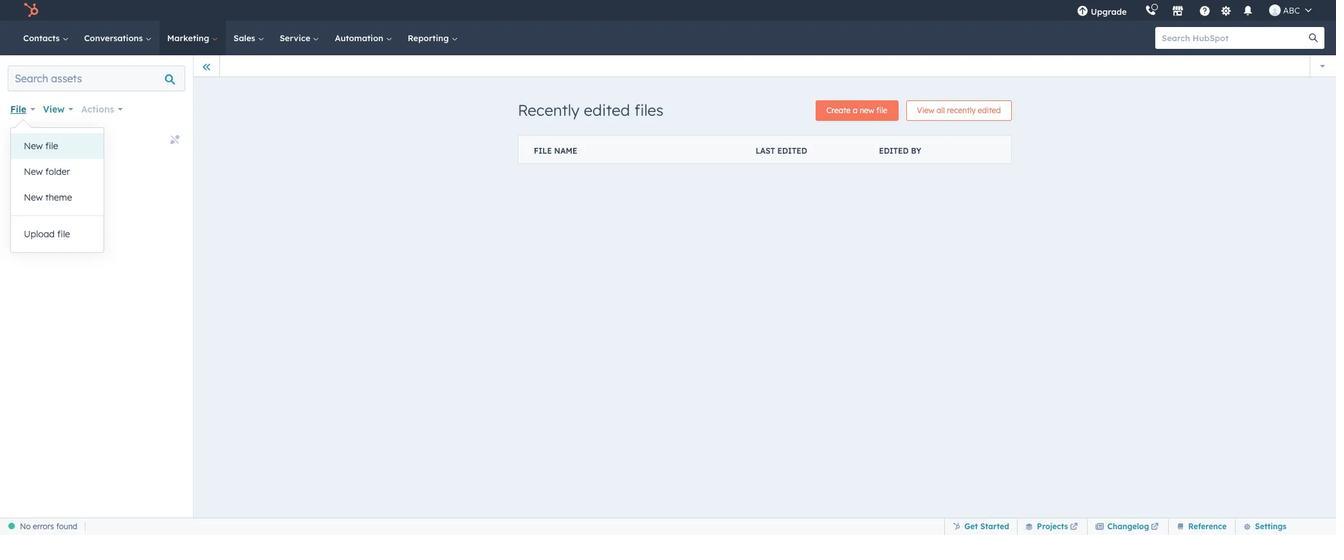 Task type: locate. For each thing, give the bounding box(es) containing it.
1 vertical spatial file
[[45, 140, 58, 152]]

settings link
[[1219, 4, 1235, 17]]

new file
[[24, 140, 58, 152]]

conversations link
[[76, 21, 160, 55]]

upgrade
[[1091, 6, 1128, 17]]

a
[[853, 106, 858, 115]]

1 horizontal spatial edited
[[778, 146, 808, 156]]

0 vertical spatial file
[[877, 106, 888, 115]]

0 horizontal spatial edited
[[584, 100, 630, 120]]

view button
[[43, 100, 74, 118]]

hubspot image
[[23, 3, 39, 18]]

view inside button
[[918, 106, 935, 115]]

0 vertical spatial file
[[10, 104, 26, 115]]

calling icon button
[[1140, 2, 1162, 19]]

edited for last edited
[[778, 146, 808, 156]]

file for upload file
[[57, 228, 70, 240]]

hubspot link
[[15, 3, 48, 18]]

automation
[[335, 33, 386, 43]]

create
[[827, 106, 851, 115]]

theme
[[45, 192, 72, 203]]

3 new from the top
[[24, 192, 43, 203]]

2 vertical spatial new
[[24, 192, 43, 203]]

edited
[[584, 100, 630, 120], [978, 106, 1002, 115], [778, 146, 808, 156]]

view right file popup button
[[43, 104, 65, 115]]

2 new from the top
[[24, 166, 43, 178]]

file right new
[[877, 106, 888, 115]]

1 vertical spatial new
[[24, 166, 43, 178]]

settings
[[1256, 522, 1287, 532]]

new
[[24, 140, 43, 152], [24, 166, 43, 178], [24, 192, 43, 203]]

file left view popup button
[[10, 104, 26, 115]]

abc
[[1284, 5, 1301, 15]]

projects link
[[1018, 519, 1088, 535]]

new left theme
[[24, 192, 43, 203]]

file left name
[[534, 146, 552, 156]]

file
[[877, 106, 888, 115], [45, 140, 58, 152], [57, 228, 70, 240]]

0 vertical spatial new
[[24, 140, 43, 152]]

link opens in a new window image
[[1071, 520, 1078, 535], [1152, 520, 1159, 535], [1071, 524, 1078, 531], [1152, 524, 1159, 531]]

search image
[[1310, 33, 1319, 42]]

edited inside view all recently edited button
[[978, 106, 1002, 115]]

2 horizontal spatial edited
[[978, 106, 1002, 115]]

edited right recently
[[978, 106, 1002, 115]]

new up new folder
[[24, 140, 43, 152]]

marketplaces image
[[1173, 6, 1184, 17]]

new file button
[[11, 133, 104, 159]]

new theme button
[[11, 185, 104, 210]]

edited left files
[[584, 100, 630, 120]]

get started
[[965, 522, 1010, 531]]

upload
[[24, 228, 55, 240]]

folder
[[45, 166, 70, 178]]

menu
[[1068, 0, 1321, 21]]

name
[[555, 146, 578, 156]]

edited right last
[[778, 146, 808, 156]]

upload file button
[[11, 221, 104, 247]]

new inside button
[[24, 166, 43, 178]]

0 horizontal spatial file
[[10, 104, 26, 115]]

1 new from the top
[[24, 140, 43, 152]]

notifications image
[[1243, 6, 1254, 17]]

create a new file
[[827, 106, 888, 115]]

file up new folder
[[45, 140, 58, 152]]

view
[[43, 104, 65, 115], [918, 106, 935, 115]]

file inside popup button
[[10, 104, 26, 115]]

actions
[[81, 104, 114, 115]]

no errors found
[[20, 522, 77, 532]]

file
[[10, 104, 26, 115], [534, 146, 552, 156]]

file name
[[534, 146, 578, 156]]

settings image
[[1221, 5, 1233, 17]]

view inside popup button
[[43, 104, 65, 115]]

0 horizontal spatial view
[[43, 104, 65, 115]]

contacts
[[23, 33, 62, 43]]

no
[[20, 522, 31, 532]]

files
[[635, 100, 664, 120]]

started
[[981, 522, 1010, 531]]

view for view
[[43, 104, 65, 115]]

file right upload
[[57, 228, 70, 240]]

last
[[756, 146, 776, 156]]

recently
[[948, 106, 976, 115]]

view left all
[[918, 106, 935, 115]]

automation link
[[327, 21, 400, 55]]

1 horizontal spatial file
[[534, 146, 552, 156]]

new folder
[[24, 166, 70, 178]]

marketing
[[167, 33, 212, 43]]

1 vertical spatial file
[[534, 146, 552, 156]]

2 vertical spatial file
[[57, 228, 70, 240]]

reference
[[1189, 522, 1228, 532]]

contacts link
[[15, 21, 76, 55]]

new left folder
[[24, 166, 43, 178]]

errors
[[33, 522, 54, 532]]

@hubspot
[[28, 135, 72, 146]]

settings button
[[1236, 519, 1288, 536]]

view for view all recently edited
[[918, 106, 935, 115]]

1 horizontal spatial view
[[918, 106, 935, 115]]



Task type: vqa. For each thing, say whether or not it's contained in the screenshot.
My learning "My"
no



Task type: describe. For each thing, give the bounding box(es) containing it.
marketplaces button
[[1165, 0, 1192, 21]]

projects
[[1038, 522, 1069, 531]]

get started link
[[945, 519, 1018, 535]]

found
[[56, 522, 77, 532]]

new for new folder
[[24, 166, 43, 178]]

edited for recently edited files
[[584, 100, 630, 120]]

new folder button
[[11, 159, 104, 185]]

search button
[[1303, 27, 1325, 49]]

abc button
[[1262, 0, 1320, 21]]

reporting link
[[400, 21, 466, 55]]

upload file
[[24, 228, 70, 240]]

sales
[[234, 33, 258, 43]]

reference button
[[1169, 519, 1228, 536]]

new theme
[[24, 192, 72, 203]]

recently edited files
[[518, 100, 664, 120]]

file for file
[[10, 104, 26, 115]]

upgrade image
[[1077, 6, 1089, 17]]

service link
[[272, 21, 327, 55]]

menu containing abc
[[1068, 0, 1321, 21]]

Search assets search field
[[8, 66, 185, 91]]

actions button
[[81, 100, 123, 118]]

sales link
[[226, 21, 272, 55]]

last edited
[[756, 146, 808, 156]]

by
[[912, 146, 922, 156]]

help button
[[1194, 0, 1216, 21]]

brad klo image
[[1270, 5, 1281, 16]]

changelog
[[1108, 522, 1150, 531]]

create a new file button
[[816, 100, 899, 121]]

new
[[860, 106, 875, 115]]

new for new theme
[[24, 192, 43, 203]]

all
[[937, 106, 945, 115]]

file button
[[10, 100, 35, 118]]

notifications button
[[1238, 0, 1259, 21]]

recently
[[518, 100, 580, 120]]

view all recently edited button
[[907, 100, 1012, 121]]

view all recently edited
[[918, 106, 1002, 115]]

edited
[[879, 146, 909, 156]]

file for new file
[[45, 140, 58, 152]]

Search HubSpot search field
[[1156, 27, 1314, 49]]

file inside button
[[877, 106, 888, 115]]

changelog link
[[1088, 519, 1169, 535]]

get
[[965, 522, 979, 531]]

calling icon image
[[1146, 5, 1157, 17]]

help image
[[1200, 6, 1211, 17]]

edited by
[[879, 146, 922, 156]]

service
[[280, 33, 313, 43]]

new for new file
[[24, 140, 43, 152]]

conversations
[[84, 33, 145, 43]]

file for file name
[[534, 146, 552, 156]]

reporting
[[408, 33, 452, 43]]

marketing link
[[160, 21, 226, 55]]



